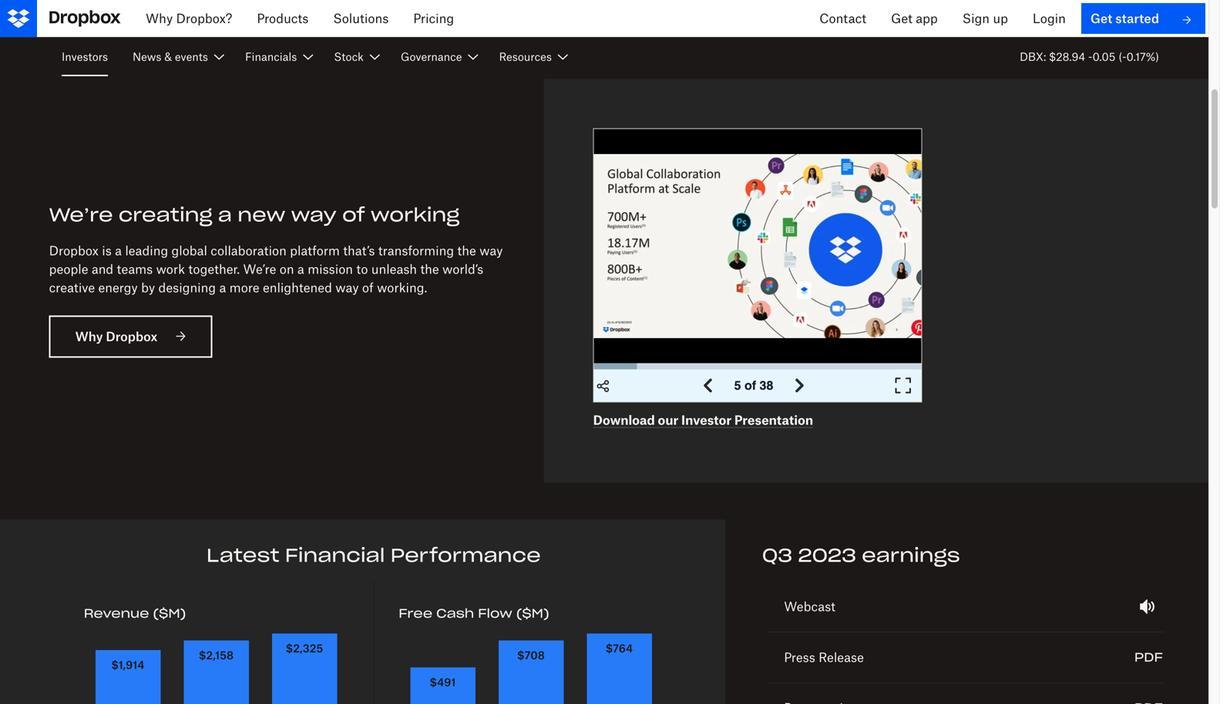 Task type: describe. For each thing, give the bounding box(es) containing it.
mission
[[308, 262, 353, 277]]

and
[[92, 262, 113, 277]]

why dropbox link
[[49, 315, 212, 358]]

global
[[172, 243, 207, 258]]

together.
[[188, 262, 240, 277]]

sign up link
[[950, 0, 1020, 37]]

that's
[[343, 243, 375, 258]]

latest financial performance
[[206, 544, 541, 567]]

transforming
[[378, 243, 454, 258]]

press release link
[[768, 633, 1163, 684]]

is
[[102, 243, 112, 258]]

by
[[141, 280, 155, 295]]

latest
[[206, 544, 279, 567]]

collaboration
[[211, 243, 287, 258]]

solutions
[[333, 11, 389, 26]]

financial
[[285, 544, 385, 567]]

energy
[[98, 280, 138, 295]]

dbx: $28.94 -0.05 (-0.17%)
[[1020, 50, 1159, 63]]

products
[[257, 11, 309, 26]]

$2,325
[[286, 642, 323, 655]]

of inside dropbox is a leading global collaboration platform that's transforming the way people and teams work together. we're on a mission to unleash the world's creative energy by designing a more enlightened way of working.
[[362, 280, 374, 295]]

our
[[658, 413, 679, 428]]

dbx:
[[1020, 50, 1046, 63]]

release
[[819, 650, 864, 665]]

$1,914
[[112, 659, 144, 672]]

dropbox?
[[176, 11, 232, 26]]

login
[[1033, 11, 1066, 26]]

unleash
[[371, 262, 417, 277]]

login link
[[1020, 0, 1078, 37]]

we're creating a new way of working
[[49, 203, 460, 227]]

why dropbox? button
[[133, 0, 245, 37]]

press
[[784, 650, 815, 665]]

a right is
[[115, 243, 122, 258]]

$491
[[430, 676, 456, 689]]

1 vertical spatial the
[[420, 262, 439, 277]]

download our investor presentation link
[[593, 413, 813, 428]]

free
[[399, 606, 433, 622]]

get started link
[[1081, 3, 1206, 34]]

presentation
[[734, 413, 813, 428]]

a left new
[[218, 203, 232, 227]]

flow
[[478, 606, 512, 622]]

why for why dropbox?
[[146, 11, 173, 26]]

-
[[1088, 50, 1093, 63]]

get started
[[1091, 11, 1159, 26]]

designing
[[158, 280, 216, 295]]

$2,158
[[199, 649, 234, 662]]

contact button
[[807, 0, 879, 37]]

cash
[[436, 606, 474, 622]]

get for get started
[[1091, 11, 1113, 26]]

teams
[[117, 262, 153, 277]]

app
[[916, 11, 938, 26]]

2 ($m) from the left
[[516, 606, 549, 622]]

products button
[[245, 0, 321, 37]]

download
[[593, 413, 655, 428]]

0 vertical spatial way
[[291, 203, 337, 227]]

1 horizontal spatial the
[[457, 243, 476, 258]]

revenue ($m)
[[84, 606, 186, 622]]



Task type: locate. For each thing, give the bounding box(es) containing it.
1 horizontal spatial dropbox
[[106, 329, 157, 344]]

dropbox up people
[[49, 243, 99, 258]]

dropbox is a leading global collaboration platform that's transforming the way people and teams work together. we're on a mission to unleash the world's creative energy by designing a more enlightened way of working.
[[49, 243, 503, 295]]

free cash flow ($m)
[[399, 606, 549, 622]]

solutions button
[[321, 0, 401, 37]]

webcast
[[784, 599, 836, 614]]

more
[[229, 280, 260, 295]]

people
[[49, 262, 88, 277]]

we're up is
[[49, 203, 113, 227]]

1 vertical spatial of
[[362, 280, 374, 295]]

of down to
[[362, 280, 374, 295]]

contact
[[820, 11, 866, 26]]

the up world's
[[457, 243, 476, 258]]

get inside dropdown button
[[891, 11, 913, 26]]

0 horizontal spatial ($m)
[[153, 606, 186, 622]]

1 horizontal spatial ($m)
[[516, 606, 549, 622]]

dropbox inside dropbox is a leading global collaboration platform that's transforming the way people and teams work together. we're on a mission to unleash the world's creative energy by designing a more enlightened way of working.
[[49, 243, 99, 258]]

to
[[356, 262, 368, 277]]

0 horizontal spatial we're
[[49, 203, 113, 227]]

0 vertical spatial of
[[342, 203, 365, 227]]

the
[[457, 243, 476, 258], [420, 262, 439, 277]]

working
[[371, 203, 460, 227]]

way up the platform
[[291, 203, 337, 227]]

get left started
[[1091, 11, 1113, 26]]

($m) right revenue
[[153, 606, 186, 622]]

why left dropbox?
[[146, 11, 173, 26]]

we're
[[49, 203, 113, 227], [243, 262, 276, 277]]

1 horizontal spatial get
[[1091, 11, 1113, 26]]

($m) right the flow
[[516, 606, 549, 622]]

of up that's
[[342, 203, 365, 227]]

(-
[[1119, 50, 1127, 63]]

0 vertical spatial the
[[457, 243, 476, 258]]

$764
[[606, 642, 633, 655]]

creative
[[49, 280, 95, 295]]

of
[[342, 203, 365, 227], [362, 280, 374, 295]]

new
[[238, 203, 286, 227]]

0 vertical spatial we're
[[49, 203, 113, 227]]

0.17%)
[[1127, 50, 1159, 63]]

1 vertical spatial we're
[[243, 262, 276, 277]]

1 horizontal spatial we're
[[243, 262, 276, 277]]

0 horizontal spatial dropbox
[[49, 243, 99, 258]]

why dropbox?
[[146, 11, 232, 26]]

get for get app
[[891, 11, 913, 26]]

enlightened
[[263, 280, 332, 295]]

on
[[280, 262, 294, 277]]

0 horizontal spatial get
[[891, 11, 913, 26]]

webcast link
[[768, 582, 1163, 633]]

creating
[[119, 203, 212, 227]]

performance
[[390, 544, 541, 567]]

get left 'app'
[[891, 11, 913, 26]]

2 vertical spatial way
[[336, 280, 359, 295]]

1 vertical spatial way
[[480, 243, 503, 258]]

why down the creative
[[75, 329, 103, 344]]

started
[[1116, 11, 1159, 26]]

1 vertical spatial why
[[75, 329, 103, 344]]

1 get from the left
[[891, 11, 913, 26]]

why inside dropdown button
[[146, 11, 173, 26]]

$28.94
[[1049, 50, 1085, 63]]

work
[[156, 262, 185, 277]]

0 horizontal spatial the
[[420, 262, 439, 277]]

q3
[[762, 544, 792, 567]]

0.05
[[1093, 50, 1116, 63]]

up
[[993, 11, 1008, 26]]

a right on
[[297, 262, 304, 277]]

sign
[[963, 11, 990, 26]]

pricing
[[413, 11, 454, 26]]

get app
[[891, 11, 938, 26]]

pricing link
[[401, 0, 466, 37]]

we're inside dropbox is a leading global collaboration platform that's transforming the way people and teams work together. we're on a mission to unleash the world's creative energy by designing a more enlightened way of working.
[[243, 262, 276, 277]]

revenue
[[84, 606, 149, 622]]

platform
[[290, 243, 340, 258]]

get
[[891, 11, 913, 26], [1091, 11, 1113, 26]]

why dropbox
[[75, 329, 157, 344]]

2 get from the left
[[1091, 11, 1113, 26]]

1 ($m) from the left
[[153, 606, 186, 622]]

world's
[[442, 262, 483, 277]]

the down "transforming"
[[420, 262, 439, 277]]

working.
[[377, 280, 427, 295]]

earnings
[[862, 544, 960, 567]]

we're down "collaboration"
[[243, 262, 276, 277]]

press release
[[784, 650, 864, 665]]

get app button
[[879, 0, 950, 37]]

sign up
[[963, 11, 1008, 26]]

0 vertical spatial dropbox
[[49, 243, 99, 258]]

why for why dropbox
[[75, 329, 103, 344]]

dropbox
[[49, 243, 99, 258], [106, 329, 157, 344]]

download our investor presentation
[[593, 413, 813, 428]]

1 vertical spatial dropbox
[[106, 329, 157, 344]]

a down together.
[[219, 280, 226, 295]]

a
[[218, 203, 232, 227], [115, 243, 122, 258], [297, 262, 304, 277], [219, 280, 226, 295]]

2023
[[798, 544, 856, 567]]

q3 2023 earnings
[[762, 544, 960, 567]]

way
[[291, 203, 337, 227], [480, 243, 503, 258], [336, 280, 359, 295]]

investor
[[681, 413, 732, 428]]

leading
[[125, 243, 168, 258]]

0 vertical spatial why
[[146, 11, 173, 26]]

1 horizontal spatial why
[[146, 11, 173, 26]]

($m)
[[153, 606, 186, 622], [516, 606, 549, 622]]

way up world's
[[480, 243, 503, 258]]

dropbox down energy
[[106, 329, 157, 344]]

way down to
[[336, 280, 359, 295]]

0 horizontal spatial why
[[75, 329, 103, 344]]

$708
[[517, 649, 545, 662]]



Task type: vqa. For each thing, say whether or not it's contained in the screenshot.
compensation
no



